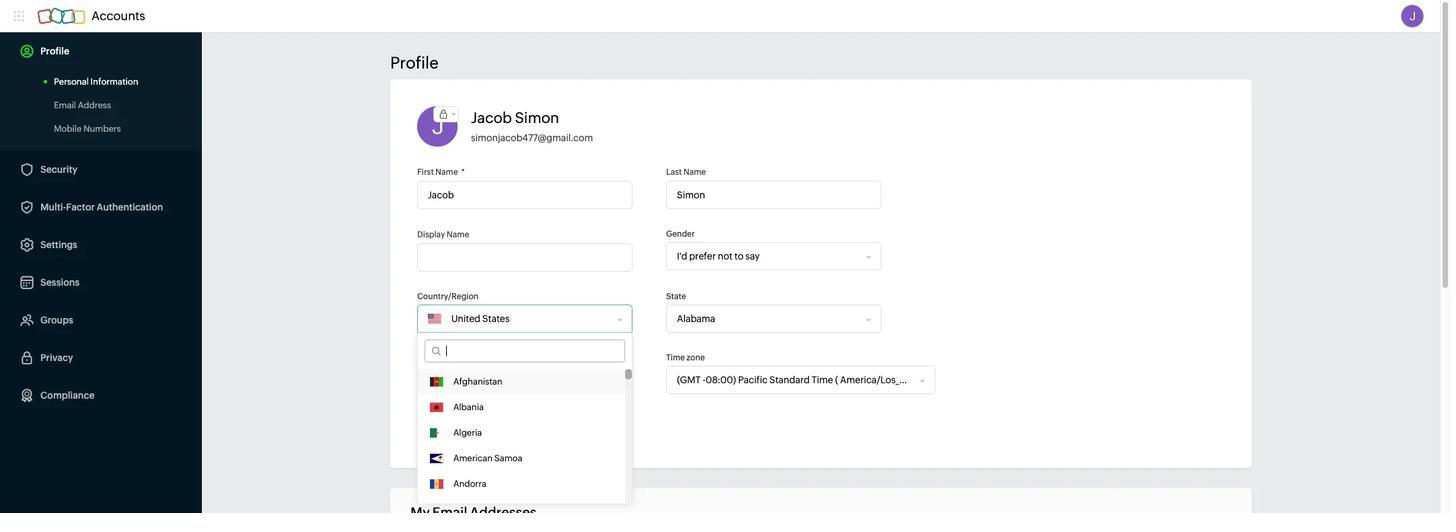 Task type: describe. For each thing, give the bounding box(es) containing it.
privacy
[[40, 353, 73, 364]]

0 horizontal spatial profile
[[40, 46, 69, 57]]

american samoa
[[454, 454, 523, 464]]

simon
[[515, 110, 560, 127]]

first name *
[[417, 168, 465, 177]]

authentication
[[97, 202, 163, 213]]

country/region
[[417, 292, 479, 302]]

display name
[[417, 230, 469, 240]]

last
[[667, 168, 682, 177]]

gender
[[667, 230, 695, 239]]

andorra
[[454, 479, 487, 489]]

address
[[78, 100, 111, 110]]

security
[[40, 164, 77, 175]]

american
[[454, 454, 493, 464]]

multi-
[[40, 202, 66, 213]]

personal information
[[54, 77, 138, 87]]

name for display
[[447, 230, 469, 240]]

mprivacy image
[[434, 107, 453, 122]]

groups
[[40, 315, 73, 326]]

samoa
[[495, 454, 523, 464]]

settings
[[40, 240, 77, 250]]

accounts
[[92, 9, 145, 23]]

save
[[440, 423, 462, 434]]

jacob
[[471, 110, 512, 127]]

algeria
[[454, 428, 482, 438]]



Task type: locate. For each thing, give the bounding box(es) containing it.
name left *
[[436, 168, 458, 177]]

None text field
[[667, 181, 882, 209], [417, 244, 633, 272], [667, 181, 882, 209], [417, 244, 633, 272]]

state
[[667, 292, 687, 302]]

personal
[[54, 77, 89, 87]]

1 horizontal spatial profile
[[390, 54, 439, 72]]

compliance
[[40, 390, 95, 401]]

factor
[[66, 202, 95, 213]]

name right "display"
[[447, 230, 469, 240]]

last name
[[667, 168, 706, 177]]

language
[[417, 353, 456, 363]]

*
[[462, 168, 465, 177]]

email address
[[54, 100, 111, 110]]

profile up mprivacy image at the left top of the page
[[390, 54, 439, 72]]

information
[[91, 77, 138, 87]]

numbers
[[83, 124, 121, 134]]

profile up the personal
[[40, 46, 69, 57]]

multi-factor authentication
[[40, 202, 163, 213]]

afghanistan
[[454, 377, 503, 387]]

save button
[[417, 415, 485, 442]]

name for last
[[684, 168, 706, 177]]

None text field
[[417, 181, 633, 209]]

jacob simon simonjacob477@gmail.com
[[471, 110, 593, 143]]

mobile
[[54, 124, 82, 134]]

time
[[667, 353, 685, 363]]

name
[[436, 168, 458, 177], [684, 168, 706, 177], [447, 230, 469, 240]]

mobile numbers
[[54, 124, 121, 134]]

zone
[[687, 353, 705, 363]]

albania
[[454, 403, 484, 413]]

name right last
[[684, 168, 706, 177]]

time zone
[[667, 353, 705, 363]]

None field
[[667, 243, 867, 270], [441, 306, 613, 333], [667, 306, 867, 333], [418, 367, 618, 394], [667, 367, 921, 394], [667, 243, 867, 270], [441, 306, 613, 333], [667, 306, 867, 333], [418, 367, 618, 394], [667, 367, 921, 394]]

sessions
[[40, 277, 79, 288]]

display
[[417, 230, 445, 240]]

name for first
[[436, 168, 458, 177]]

email
[[54, 100, 76, 110]]

simonjacob477@gmail.com
[[471, 133, 593, 143]]

Search... field
[[441, 341, 625, 362]]

profile
[[40, 46, 69, 57], [390, 54, 439, 72]]

first
[[417, 168, 434, 177]]



Task type: vqa. For each thing, say whether or not it's contained in the screenshot.
it.
no



